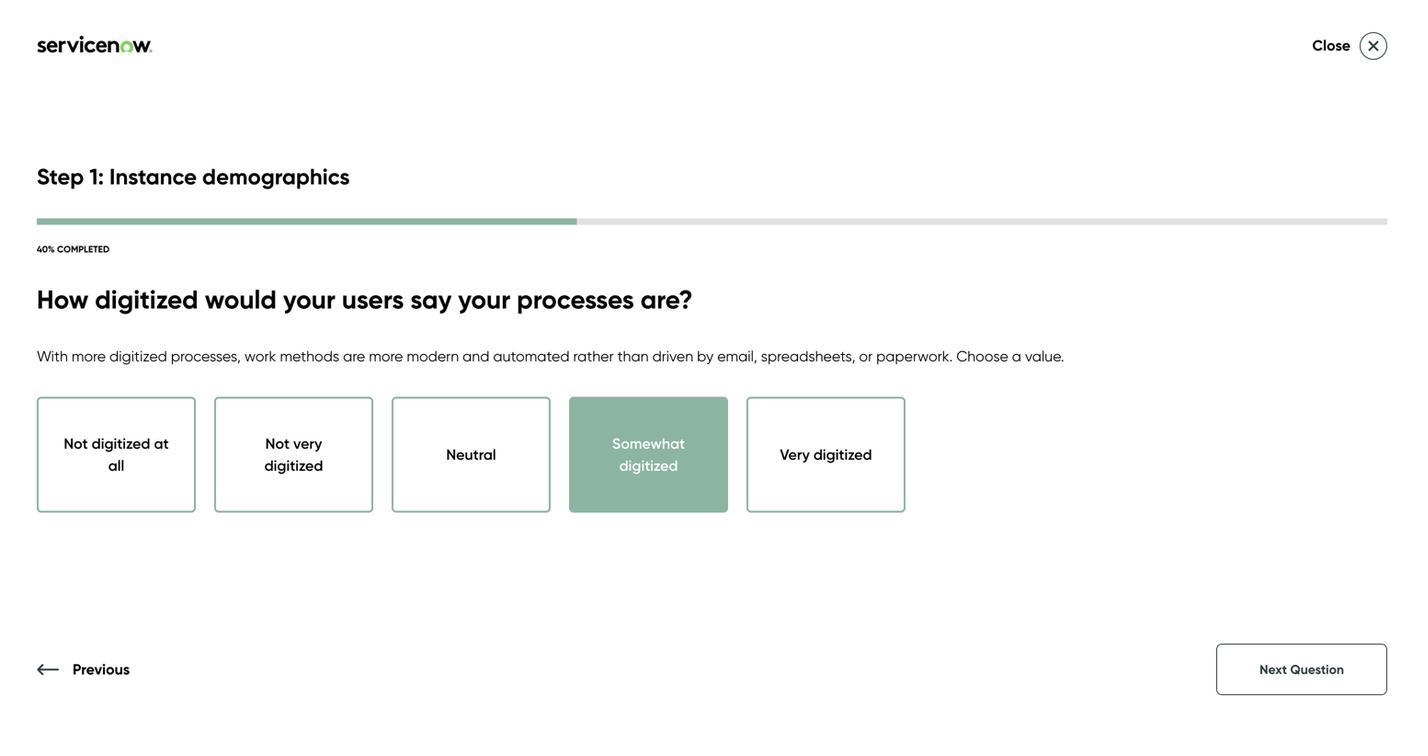Task type: vqa. For each thing, say whether or not it's contained in the screenshot.
Next Question
yes



Task type: describe. For each thing, give the bounding box(es) containing it.
your servicenow® platform team establishes, maintains, and extends servicenow as a strat
[[812, 345, 1425, 407]]

the
[[840, 433, 862, 451]]

step
[[37, 163, 84, 190]]

driven
[[653, 347, 694, 365]]

close
[[1313, 36, 1351, 54]]

maintains,
[[1120, 345, 1189, 363]]

how digitized would your users say your processes are?
[[37, 283, 693, 316]]

how
[[37, 283, 89, 316]]

you
[[1231, 433, 1256, 451]]

platform
[[939, 345, 996, 363]]

servicenow platform team estimator
[[812, 201, 1358, 314]]

completed
[[57, 243, 110, 255]]

automated
[[493, 347, 570, 365]]

say
[[411, 283, 452, 316]]

us
[[137, 658, 154, 676]]

0 horizontal spatial a
[[1013, 347, 1022, 365]]

processes
[[517, 283, 634, 316]]

all
[[108, 456, 124, 474]]

not digitized at all
[[64, 434, 169, 474]]

build
[[1315, 433, 1348, 451]]

people
[[1180, 433, 1227, 451]]

very
[[780, 445, 810, 463]]

paperwork.
[[877, 347, 953, 365]]

with
[[102, 658, 133, 676]]

40%
[[37, 243, 55, 255]]

servicenow®
[[844, 345, 935, 363]]

0 horizontal spatial and
[[463, 347, 490, 365]]

connect
[[37, 658, 98, 676]]

step 1: instance demographics
[[37, 163, 350, 190]]

as
[[1364, 345, 1380, 363]]

and inside your servicenow® platform team establishes, maintains, and extends servicenow as a strat
[[1193, 345, 1220, 363]]

email,
[[718, 347, 758, 365]]

not very digitized
[[265, 434, 323, 474]]

digitized for somewhat
[[620, 456, 678, 474]]

out
[[1080, 433, 1103, 451]]

many
[[1139, 433, 1176, 451]]

with
[[37, 347, 68, 365]]

users
[[342, 283, 404, 316]]

methods
[[280, 347, 340, 365]]

use the platform team estimator to find out how many people you need to build your team a
[[812, 433, 1425, 473]]

digitized down very
[[265, 456, 323, 474]]

extends
[[1223, 345, 1277, 363]]

40% completed
[[37, 243, 110, 255]]

by
[[697, 347, 714, 365]]

rather
[[574, 347, 614, 365]]

establishes,
[[1039, 345, 1117, 363]]

digitized for not
[[92, 434, 150, 452]]

estimator inside use the platform team estimator to find out how many people you need to build your team a
[[967, 433, 1030, 451]]

next
[[1260, 662, 1288, 677]]



Task type: locate. For each thing, give the bounding box(es) containing it.
demographics
[[202, 163, 350, 190]]

servicenow inside your servicenow® platform team establishes, maintains, and extends servicenow as a strat
[[1281, 345, 1360, 363]]

neutral
[[446, 445, 496, 463]]

a
[[1383, 345, 1393, 363], [1013, 347, 1022, 365], [1424, 433, 1425, 451]]

servicenow
[[812, 201, 1052, 256], [1281, 345, 1360, 363]]

digitized down somewhat at the left bottom of the page
[[620, 456, 678, 474]]

are
[[343, 347, 365, 365]]

not for not very digitized
[[266, 434, 290, 452]]

strat
[[1396, 345, 1425, 363]]

2 not from the left
[[266, 434, 290, 452]]

digitized
[[95, 283, 198, 316], [110, 347, 167, 365], [92, 434, 150, 452], [814, 445, 873, 463], [265, 456, 323, 474], [620, 456, 678, 474]]

digitized down completed
[[95, 283, 198, 316]]

and left extends
[[1193, 345, 1220, 363]]

1 horizontal spatial more
[[369, 347, 403, 365]]

1 horizontal spatial and
[[1193, 345, 1220, 363]]

more
[[72, 347, 106, 365], [369, 347, 403, 365]]

would
[[205, 283, 277, 316]]

digitized for how
[[95, 283, 198, 316]]

question
[[1291, 662, 1345, 677]]

team inside your servicenow® platform team establishes, maintains, and extends servicenow as a strat
[[1000, 345, 1035, 363]]

your
[[283, 283, 336, 316], [458, 283, 511, 316], [1352, 433, 1381, 451]]

digitized inside 'not digitized at all'
[[92, 434, 150, 452]]

team right platform
[[1000, 345, 1035, 363]]

platform
[[1063, 201, 1236, 256], [866, 433, 923, 451]]

a left value.
[[1013, 347, 1022, 365]]

digitized up all
[[92, 434, 150, 452]]

estimator inside servicenow platform team estimator
[[812, 259, 1005, 314]]

digitized inside somewhat digitized
[[620, 456, 678, 474]]

0 horizontal spatial your
[[283, 283, 336, 316]]

to left find
[[1034, 433, 1048, 451]]

to left build
[[1298, 433, 1312, 451]]

not left the at
[[64, 434, 88, 452]]

1 vertical spatial estimator
[[967, 433, 1030, 451]]

team
[[1000, 345, 1035, 363], [1385, 433, 1420, 451]]

not
[[64, 434, 88, 452], [266, 434, 290, 452]]

next question link
[[1217, 644, 1388, 695]]

team inside servicenow platform team estimator
[[1247, 201, 1358, 256]]

1 not from the left
[[64, 434, 88, 452]]

servicenow inside servicenow platform team estimator
[[812, 201, 1052, 256]]

digitized for very
[[814, 445, 873, 463]]

1 vertical spatial team
[[1385, 433, 1420, 451]]

and right modern
[[463, 347, 490, 365]]

and
[[1193, 345, 1220, 363], [463, 347, 490, 365]]

0 vertical spatial team
[[1000, 345, 1035, 363]]

a right as
[[1383, 345, 1393, 363]]

very digitized
[[780, 445, 873, 463]]

team
[[1247, 201, 1358, 256], [926, 433, 963, 451]]

0 horizontal spatial servicenow
[[812, 201, 1052, 256]]

find
[[1052, 433, 1077, 451]]

instance
[[109, 163, 197, 190]]

1 more from the left
[[72, 347, 106, 365]]

next question
[[1260, 662, 1345, 677]]

choose
[[957, 347, 1009, 365]]

very
[[293, 434, 322, 452]]

0 vertical spatial platform
[[1063, 201, 1236, 256]]

your inside use the platform team estimator to find out how many people you need to build your team a
[[1352, 433, 1381, 451]]

somewhat digitized
[[612, 434, 685, 474]]

0 vertical spatial servicenow
[[812, 201, 1052, 256]]

1 vertical spatial servicenow
[[1281, 345, 1360, 363]]

1 horizontal spatial platform
[[1063, 201, 1236, 256]]

your right the say
[[458, 283, 511, 316]]

not for not digitized at all
[[64, 434, 88, 452]]

0 horizontal spatial platform
[[866, 433, 923, 451]]

not inside 'not digitized at all'
[[64, 434, 88, 452]]

2 horizontal spatial your
[[1352, 433, 1381, 451]]

how
[[1107, 433, 1135, 451]]

more right with
[[72, 347, 106, 365]]

platform inside use the platform team estimator to find out how many people you need to build your team a
[[866, 433, 923, 451]]

digitized left the processes,
[[110, 347, 167, 365]]

0 horizontal spatial to
[[1034, 433, 1048, 451]]

a inside use the platform team estimator to find out how many people you need to build your team a
[[1424, 433, 1425, 451]]

1 vertical spatial team
[[926, 433, 963, 451]]

connect with us
[[37, 658, 154, 676]]

estimator up 'servicenow®'
[[812, 259, 1005, 314]]

estimator
[[812, 259, 1005, 314], [967, 433, 1030, 451]]

0 horizontal spatial more
[[72, 347, 106, 365]]

a inside your servicenow® platform team establishes, maintains, and extends servicenow as a strat
[[1383, 345, 1393, 363]]

1:
[[89, 163, 104, 190]]

or
[[859, 347, 873, 365]]

digitized right very at the right bottom of page
[[814, 445, 873, 463]]

value.
[[1026, 347, 1065, 365]]

1 to from the left
[[1034, 433, 1048, 451]]

estimator left find
[[967, 433, 1030, 451]]

1 horizontal spatial team
[[1247, 201, 1358, 256]]

0 horizontal spatial not
[[64, 434, 88, 452]]

somewhat
[[612, 434, 685, 452]]

not left very
[[266, 434, 290, 452]]

not inside not very digitized
[[266, 434, 290, 452]]

previous
[[73, 660, 130, 678]]

work
[[245, 347, 276, 365]]

team inside use the platform team estimator to find out how many people you need to build your team a
[[926, 433, 963, 451]]

0 vertical spatial team
[[1247, 201, 1358, 256]]

1 horizontal spatial not
[[266, 434, 290, 452]]

1 horizontal spatial your
[[458, 283, 511, 316]]

more right are
[[369, 347, 403, 365]]

1 horizontal spatial to
[[1298, 433, 1312, 451]]

with more digitized processes, work methods are more modern and automated rather than driven by email, spreadsheets, or paperwork. choose a value.
[[37, 347, 1065, 365]]

to
[[1034, 433, 1048, 451], [1298, 433, 1312, 451]]

at
[[154, 434, 169, 452]]

spreadsheets,
[[761, 347, 856, 365]]

0 horizontal spatial team
[[926, 433, 963, 451]]

1 horizontal spatial servicenow
[[1281, 345, 1360, 363]]

0 horizontal spatial team
[[1000, 345, 1035, 363]]

than
[[618, 347, 649, 365]]

need
[[1259, 433, 1294, 451]]

2 to from the left
[[1298, 433, 1312, 451]]

modern
[[407, 347, 459, 365]]

2 more from the left
[[369, 347, 403, 365]]

team right build
[[1385, 433, 1420, 451]]

1 horizontal spatial a
[[1383, 345, 1393, 363]]

your up methods at the top left of the page
[[283, 283, 336, 316]]

2 horizontal spatial a
[[1424, 433, 1425, 451]]

processes,
[[171, 347, 241, 365]]

your
[[812, 345, 841, 363]]

1 vertical spatial platform
[[866, 433, 923, 451]]

your right build
[[1352, 433, 1381, 451]]

0 vertical spatial estimator
[[812, 259, 1005, 314]]

platform inside servicenow platform team estimator
[[1063, 201, 1236, 256]]

1 horizontal spatial team
[[1385, 433, 1420, 451]]

team inside use the platform team estimator to find out how many people you need to build your team a
[[1385, 433, 1420, 451]]

a down strat on the right top of the page
[[1424, 433, 1425, 451]]

are?
[[641, 283, 693, 316]]

use
[[812, 433, 836, 451]]



